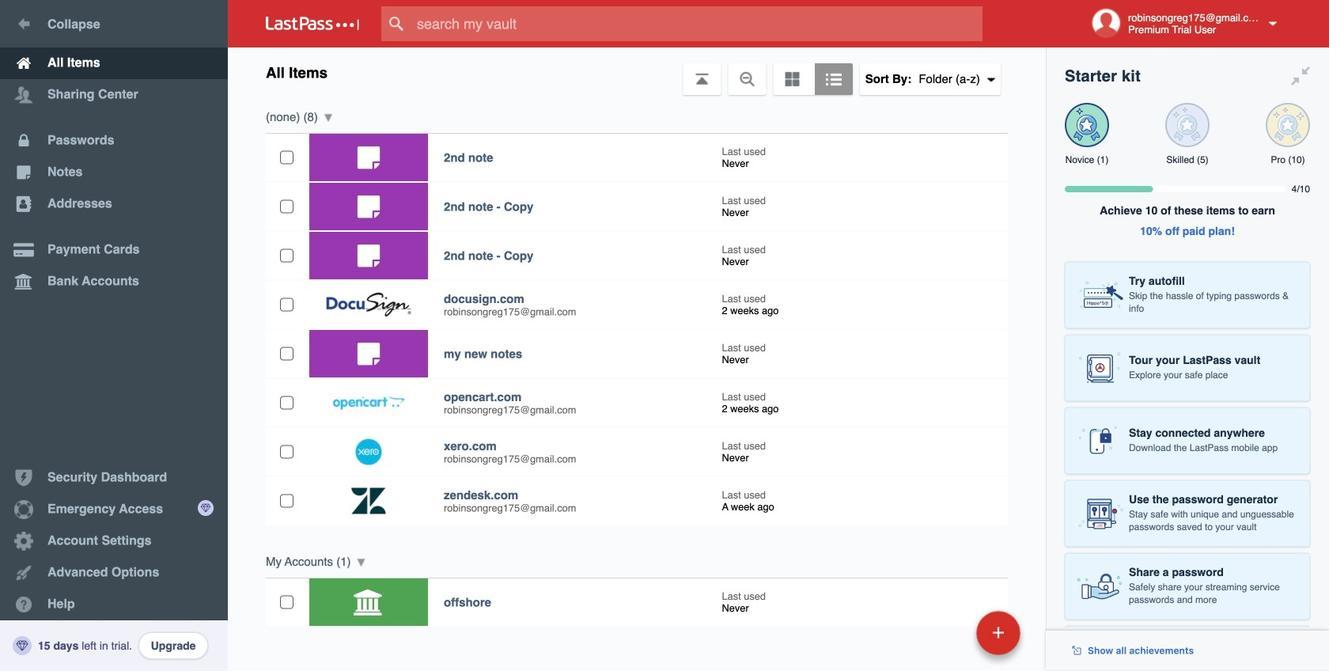 Task type: vqa. For each thing, say whether or not it's contained in the screenshot.
New item icon
no



Task type: describe. For each thing, give the bounding box(es) containing it.
lastpass image
[[266, 17, 359, 31]]



Task type: locate. For each thing, give the bounding box(es) containing it.
main navigation navigation
[[0, 0, 228, 671]]

new item element
[[868, 610, 1026, 655]]

new item navigation
[[868, 606, 1030, 671]]

search my vault text field
[[381, 6, 1014, 41]]

vault options navigation
[[228, 47, 1046, 95]]

Search search field
[[381, 6, 1014, 41]]



